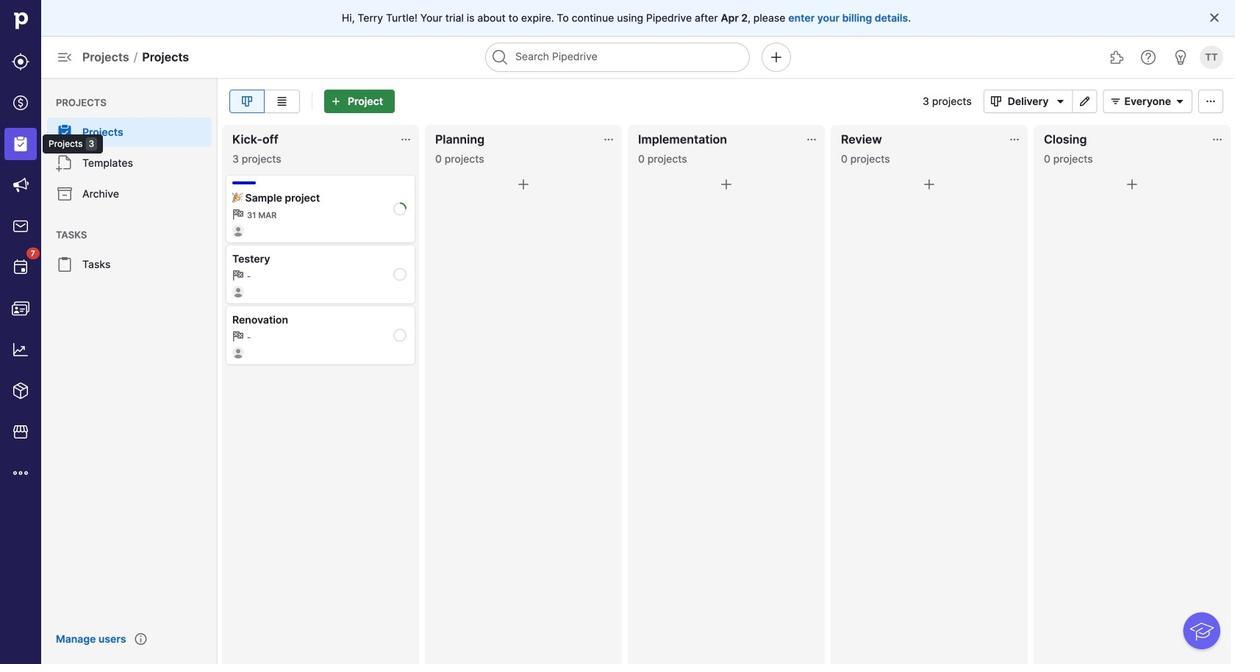 Task type: vqa. For each thing, say whether or not it's contained in the screenshot.
Marketplace icon
yes



Task type: describe. For each thing, give the bounding box(es) containing it.
menu toggle image
[[56, 49, 74, 66]]

quick help image
[[1140, 49, 1157, 66]]

more image
[[12, 465, 29, 482]]

4 color undefined image from the top
[[56, 256, 74, 274]]

1 color secondary rgba image from the left
[[806, 134, 818, 146]]

sales inbox image
[[12, 218, 29, 235]]

3 color secondary rgba image from the left
[[1212, 134, 1223, 146]]

deals image
[[12, 94, 29, 112]]

edit board image
[[1076, 96, 1094, 107]]

sales assistant image
[[1172, 49, 1190, 66]]

list image
[[273, 96, 291, 107]]

home image
[[10, 10, 32, 32]]

projects image
[[12, 135, 29, 153]]

marketplace image
[[12, 424, 29, 441]]

board image
[[238, 96, 256, 107]]

info image
[[135, 634, 147, 646]]

2 color secondary rgba image from the left
[[1009, 134, 1021, 146]]

3 color undefined image from the top
[[56, 185, 74, 203]]



Task type: locate. For each thing, give the bounding box(es) containing it.
1 horizontal spatial color primary image
[[1123, 176, 1141, 193]]

0 horizontal spatial color primary image
[[515, 176, 532, 193]]

color secondary image
[[232, 209, 244, 221], [232, 331, 244, 343]]

color secondary image up color secondary icon
[[232, 209, 244, 221]]

menu item
[[41, 118, 218, 147], [0, 124, 41, 165]]

color primary image
[[1209, 12, 1221, 24], [987, 96, 1005, 107], [1052, 96, 1069, 107], [1107, 96, 1125, 107], [1171, 96, 1189, 107], [718, 176, 735, 193], [921, 176, 938, 193]]

color secondary rgba image
[[806, 134, 818, 146], [1009, 134, 1021, 146], [1212, 134, 1223, 146]]

1 vertical spatial color secondary image
[[232, 331, 244, 343]]

campaigns image
[[12, 176, 29, 194]]

0 horizontal spatial color secondary rgba image
[[806, 134, 818, 146]]

2 color secondary rgba image from the left
[[603, 134, 615, 146]]

color secondary image
[[232, 270, 244, 282]]

2 horizontal spatial color secondary rgba image
[[1212, 134, 1223, 146]]

quick add image
[[768, 49, 785, 66]]

1 horizontal spatial color secondary rgba image
[[603, 134, 615, 146]]

1 color secondary rgba image from the left
[[400, 134, 412, 146]]

leads image
[[12, 53, 29, 71]]

color undefined image
[[56, 124, 74, 141], [56, 154, 74, 172], [56, 185, 74, 203], [56, 256, 74, 274]]

color secondary rgba image
[[400, 134, 412, 146], [603, 134, 615, 146]]

2 horizontal spatial color primary image
[[1202, 96, 1220, 107]]

color primary image
[[1202, 96, 1220, 107], [515, 176, 532, 193], [1123, 176, 1141, 193]]

1 color secondary image from the top
[[232, 209, 244, 221]]

contacts image
[[12, 300, 29, 318]]

products image
[[12, 382, 29, 400]]

knowledge center bot, also known as kc bot is an onboarding assistant that allows you to see the list of onboarding items in one place for quick and easy reference. this improves your in-app experience. image
[[1183, 613, 1221, 650]]

Search Pipedrive field
[[485, 43, 750, 72]]

color undefined image
[[12, 259, 29, 276]]

1 color undefined image from the top
[[56, 124, 74, 141]]

color primary inverted image
[[327, 96, 345, 107]]

menu
[[0, 0, 103, 665], [41, 78, 218, 665]]

2 color undefined image from the top
[[56, 154, 74, 172]]

0 horizontal spatial color secondary rgba image
[[400, 134, 412, 146]]

2 color secondary image from the top
[[232, 331, 244, 343]]

insights image
[[12, 341, 29, 359]]

1 horizontal spatial color secondary rgba image
[[1009, 134, 1021, 146]]

color secondary image down color secondary icon
[[232, 331, 244, 343]]

0 vertical spatial color secondary image
[[232, 209, 244, 221]]



